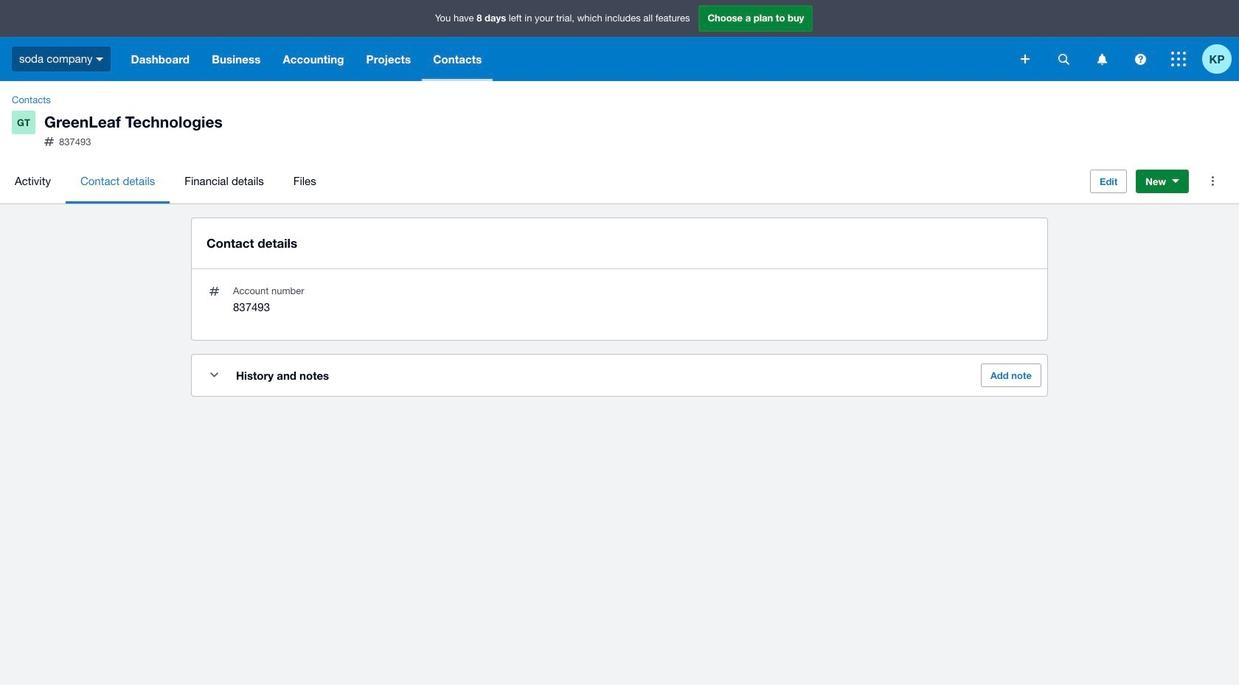 Task type: vqa. For each thing, say whether or not it's contained in the screenshot.
third the Options from the bottom of the page
no



Task type: locate. For each thing, give the bounding box(es) containing it.
1 horizontal spatial svg image
[[1136, 54, 1147, 65]]

menu
[[0, 159, 1079, 203]]

toggle image
[[210, 373, 218, 378]]

svg image
[[1172, 52, 1187, 66], [1059, 54, 1070, 65], [1098, 54, 1107, 65], [96, 57, 104, 61]]

svg image
[[1136, 54, 1147, 65], [1021, 55, 1030, 63]]

banner
[[0, 0, 1240, 81]]

0 horizontal spatial svg image
[[1021, 55, 1030, 63]]



